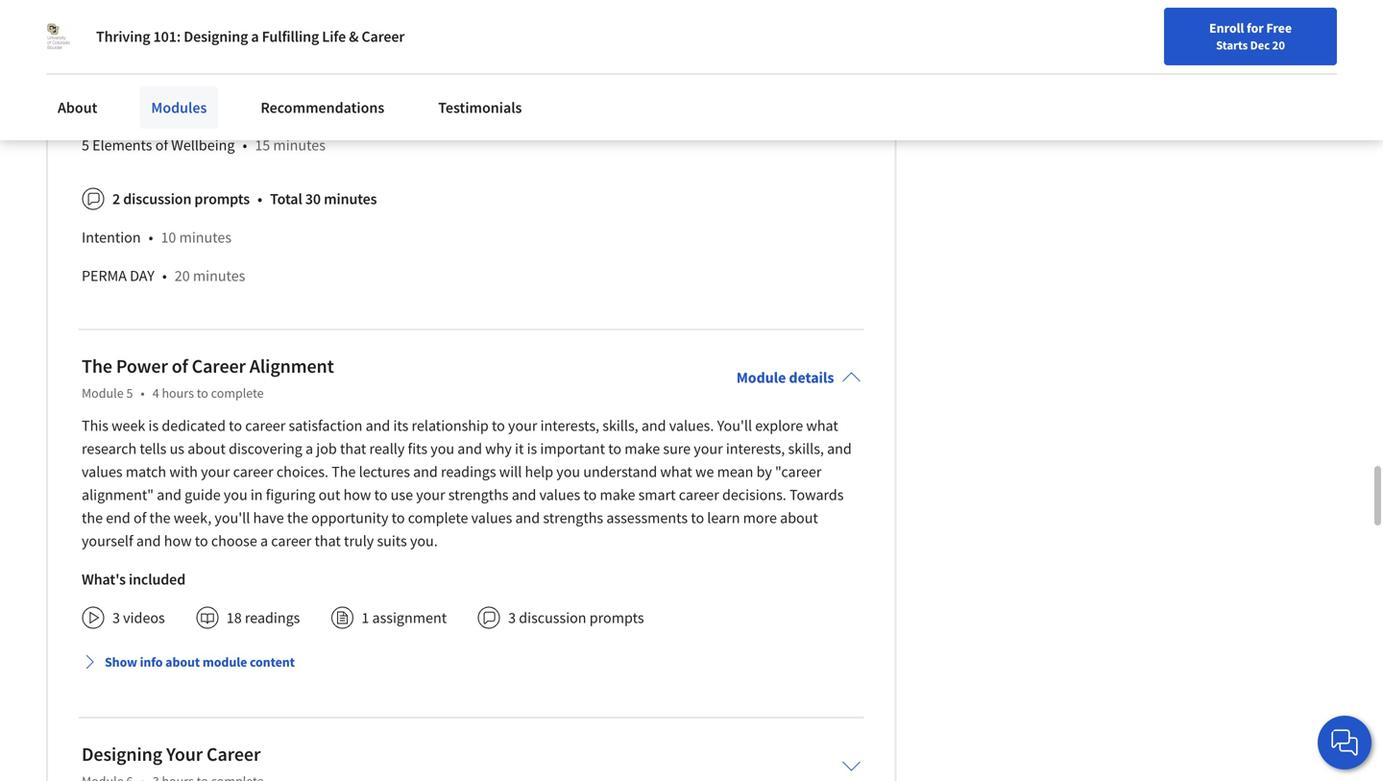 Task type: describe. For each thing, give the bounding box(es) containing it.
1 horizontal spatial a
[[260, 531, 268, 551]]

101:
[[153, 27, 181, 46]]

intention • 10 minutes
[[82, 228, 232, 247]]

testimonials link
[[427, 86, 534, 129]]

5 inside hide info about module content region
[[82, 136, 89, 155]]

18
[[226, 608, 242, 628]]

and up towards
[[827, 439, 852, 458]]

to up discovering
[[229, 416, 242, 435]]

relationship
[[412, 416, 489, 435]]

your up it
[[508, 416, 537, 435]]

really
[[369, 439, 405, 458]]

individuals
[[55, 10, 128, 29]]

perma for perma quiz
[[82, 97, 127, 116]]

2 vertical spatial you
[[224, 485, 248, 505]]

english button
[[1037, 38, 1153, 101]]

week,
[[174, 508, 212, 528]]

what's included
[[82, 570, 186, 589]]

day
[[130, 266, 155, 286]]

1 horizontal spatial 15
[[255, 136, 270, 155]]

assessments
[[607, 508, 688, 528]]

new
[[962, 61, 987, 78]]

designing your career
[[82, 742, 261, 766]]

we
[[696, 462, 714, 482]]

your
[[166, 742, 203, 766]]

testimonials
[[438, 98, 522, 117]]

total for 2 discussion prompts
[[270, 189, 302, 209]]

us
[[170, 439, 184, 458]]

2 discussion prompts
[[112, 189, 250, 209]]

opportunity
[[311, 508, 389, 528]]

30 for 2 assignments
[[261, 59, 276, 78]]

fits
[[408, 439, 428, 458]]

explore
[[755, 416, 803, 435]]

1 horizontal spatial designing
[[184, 27, 248, 46]]

content
[[250, 653, 295, 671]]

module inside the power of career alignment module 5 • 4 hours to complete
[[82, 384, 124, 402]]

3 the from the left
[[287, 508, 308, 528]]

career right & on the top of page
[[362, 27, 405, 46]]

career up discovering
[[245, 416, 286, 435]]

0 horizontal spatial readings
[[245, 608, 300, 628]]

out
[[319, 485, 340, 505]]

you'll
[[215, 508, 250, 528]]

0 vertical spatial strengths
[[448, 485, 509, 505]]

2 the from the left
[[149, 508, 171, 528]]

enroll
[[1210, 19, 1244, 37]]

career right 'new'
[[990, 61, 1027, 78]]

• right "day"
[[162, 266, 167, 286]]

0 vertical spatial that
[[340, 439, 366, 458]]

1 horizontal spatial what
[[806, 416, 839, 435]]

its
[[393, 416, 409, 435]]

will
[[499, 462, 522, 482]]

your right use
[[416, 485, 445, 505]]

lectures
[[359, 462, 410, 482]]

fulfilling
[[262, 27, 319, 46]]

5 elements of wellbeing • 15 minutes
[[82, 136, 326, 155]]

help
[[525, 462, 553, 482]]

choices.
[[277, 462, 329, 482]]

for
[[31, 10, 52, 29]]

1
[[362, 608, 369, 628]]

sure
[[663, 439, 691, 458]]

and down the "with"
[[157, 485, 182, 505]]

starts
[[1216, 37, 1248, 53]]

1 horizontal spatial is
[[527, 439, 537, 458]]

assignment
[[372, 608, 447, 628]]

your up guide
[[201, 462, 230, 482]]

discovering
[[229, 439, 302, 458]]

decisions.
[[722, 485, 787, 505]]

thriving
[[96, 27, 150, 46]]

to down use
[[392, 508, 405, 528]]

2 vertical spatial values
[[471, 508, 512, 528]]

0 vertical spatial skills,
[[603, 416, 639, 435]]

end
[[106, 508, 130, 528]]

coursera image
[[23, 54, 145, 85]]

"career
[[775, 462, 822, 482]]

• right wellbeing
[[243, 136, 247, 155]]

and up sure
[[642, 416, 666, 435]]

0 horizontal spatial what
[[660, 462, 693, 482]]

english
[[1071, 60, 1118, 79]]

job
[[316, 439, 337, 458]]

show info about module content button
[[74, 645, 303, 679]]

the power of career alignment module 5 • 4 hours to complete
[[82, 354, 334, 402]]

module details
[[737, 368, 834, 387]]

satisfaction
[[289, 416, 363, 435]]

5 inside the power of career alignment module 5 • 4 hours to complete
[[126, 384, 133, 402]]

life
[[322, 27, 346, 46]]

career inside the power of career alignment module 5 • 4 hours to complete
[[192, 354, 246, 378]]

hours
[[162, 384, 194, 402]]

1 horizontal spatial you
[[431, 439, 454, 458]]

3 for 3 videos
[[112, 608, 120, 628]]

and down help
[[515, 508, 540, 528]]

hide info about module content region
[[82, 0, 861, 303]]

important
[[540, 439, 605, 458]]

university of colorado boulder image
[[46, 23, 73, 50]]

complete inside the power of career alignment module 5 • 4 hours to complete
[[211, 384, 264, 402]]

this week is dedicated to career satisfaction and its relationship to your interests, skills, and values. you'll explore what research tells us about discovering a job that really fits you and why it is important to make sure your interests, skills, and values match with your career choices. the lectures and readings will help you understand what we mean by "career alignment" and guide you in figuring out how to use your strengths and values to make smart career decisions. towards the end of the week, you'll have the opportunity to complete values and strengths assessments to learn more about yourself and how to choose a career that truly suits you.
[[82, 416, 852, 551]]

figuring
[[266, 485, 316, 505]]

this
[[82, 416, 108, 435]]

of for career
[[172, 354, 188, 378]]

1 assignment
[[362, 608, 447, 628]]

and down "will"
[[512, 485, 536, 505]]

find your new career link
[[897, 58, 1037, 82]]

by
[[757, 462, 772, 482]]

modules
[[151, 98, 207, 117]]

you'll
[[717, 416, 752, 435]]

week
[[112, 416, 145, 435]]

chat with us image
[[1330, 727, 1360, 758]]

3 for 3 discussion prompts
[[508, 608, 516, 628]]

free
[[1267, 19, 1292, 37]]

1 vertical spatial make
[[600, 485, 635, 505]]

and left why
[[458, 439, 482, 458]]

have
[[253, 508, 284, 528]]

1 vertical spatial about
[[780, 508, 818, 528]]

2 assignments
[[112, 59, 205, 78]]

career down have
[[271, 531, 312, 551]]

to down week,
[[195, 531, 208, 551]]

1 vertical spatial that
[[315, 531, 341, 551]]

suits
[[377, 531, 407, 551]]

to up why
[[492, 416, 505, 435]]

about link
[[46, 86, 109, 129]]



Task type: locate. For each thing, give the bounding box(es) containing it.
0 horizontal spatial 15
[[179, 97, 194, 116]]

skills, up "understand"
[[603, 416, 639, 435]]

and up included
[[136, 531, 161, 551]]

module left details
[[737, 368, 786, 387]]

5
[[82, 136, 89, 155], [126, 384, 133, 402]]

1 horizontal spatial interests,
[[726, 439, 785, 458]]

1 vertical spatial a
[[306, 439, 313, 458]]

elements
[[92, 136, 152, 155]]

1 vertical spatial 20
[[175, 266, 190, 286]]

of down "perma quiz • 15 minutes"
[[155, 136, 168, 155]]

you down relationship
[[431, 439, 454, 458]]

what
[[806, 416, 839, 435], [660, 462, 693, 482]]

discussion for 3
[[519, 608, 587, 628]]

your up we
[[694, 439, 723, 458]]

enroll for free starts dec 20
[[1210, 19, 1292, 53]]

0 vertical spatial readings
[[441, 462, 496, 482]]

the
[[82, 354, 112, 378], [332, 462, 356, 482]]

the down the figuring
[[287, 508, 308, 528]]

0 vertical spatial total
[[226, 59, 258, 78]]

to inside the power of career alignment module 5 • 4 hours to complete
[[197, 384, 208, 402]]

assignments
[[123, 59, 205, 78]]

0 horizontal spatial prompts
[[194, 189, 250, 209]]

yourself
[[82, 531, 133, 551]]

alignment"
[[82, 485, 154, 505]]

is right it
[[527, 439, 537, 458]]

5 left the 4
[[126, 384, 133, 402]]

about inside dropdown button
[[165, 653, 200, 671]]

prompts inside hide info about module content region
[[194, 189, 250, 209]]

• total 30 minutes down fulfilling
[[213, 59, 333, 78]]

0 vertical spatial • total 30 minutes
[[213, 59, 333, 78]]

a left job
[[306, 439, 313, 458]]

3 videos
[[112, 608, 165, 628]]

15 right wellbeing
[[255, 136, 270, 155]]

0 horizontal spatial is
[[148, 416, 159, 435]]

1 vertical spatial complete
[[408, 508, 468, 528]]

of right the end
[[134, 508, 146, 528]]

2 perma from the top
[[82, 266, 127, 286]]

show notifications image
[[1180, 62, 1204, 86]]

to
[[197, 384, 208, 402], [229, 416, 242, 435], [492, 416, 505, 435], [608, 439, 622, 458], [374, 485, 388, 505], [584, 485, 597, 505], [392, 508, 405, 528], [691, 508, 704, 528], [195, 531, 208, 551]]

discussion inside hide info about module content region
[[123, 189, 192, 209]]

0 vertical spatial make
[[625, 439, 660, 458]]

• down 'thriving 101: designing a fulfilling life & career'
[[213, 59, 218, 78]]

perma left "day"
[[82, 266, 127, 286]]

values down help
[[540, 485, 580, 505]]

0 horizontal spatial 20
[[175, 266, 190, 286]]

you down important
[[557, 462, 580, 482]]

1 vertical spatial total
[[270, 189, 302, 209]]

2 down "thriving"
[[112, 59, 120, 78]]

2 for 2 discussion prompts
[[112, 189, 120, 209]]

30 down recommendations link
[[305, 189, 321, 209]]

with
[[169, 462, 198, 482]]

0 vertical spatial values
[[82, 462, 123, 482]]

1 horizontal spatial 20
[[1273, 37, 1285, 53]]

the left the end
[[82, 508, 103, 528]]

find
[[907, 61, 931, 78]]

the left power
[[82, 354, 112, 378]]

20 down free
[[1273, 37, 1285, 53]]

what's
[[82, 570, 126, 589]]

• right quiz
[[166, 97, 171, 116]]

to down "understand"
[[584, 485, 597, 505]]

module up this
[[82, 384, 124, 402]]

1 horizontal spatial 5
[[126, 384, 133, 402]]

what down sure
[[660, 462, 693, 482]]

make
[[625, 439, 660, 458], [600, 485, 635, 505]]

interests, up important
[[540, 416, 600, 435]]

interests, up by
[[726, 439, 785, 458]]

20 right "day"
[[175, 266, 190, 286]]

1 horizontal spatial readings
[[441, 462, 496, 482]]

values down "will"
[[471, 508, 512, 528]]

recommendations link
[[249, 86, 396, 129]]

0 vertical spatial is
[[148, 416, 159, 435]]

0 horizontal spatial strengths
[[448, 485, 509, 505]]

1 vertical spatial of
[[172, 354, 188, 378]]

15 up wellbeing
[[179, 97, 194, 116]]

of inside the 'this week is dedicated to career satisfaction and its relationship to your interests, skills, and values. you'll explore what research tells us about discovering a job that really fits you and why it is important to make sure your interests, skills, and values match with your career choices. the lectures and readings will help you understand what we mean by "career alignment" and guide you in figuring out how to use your strengths and values to make smart career decisions. towards the end of the week, you'll have the opportunity to complete values and strengths assessments to learn more about yourself and how to choose a career that truly suits you.'
[[134, 508, 146, 528]]

1 vertical spatial prompts
[[590, 608, 644, 628]]

dec
[[1251, 37, 1270, 53]]

2 horizontal spatial the
[[287, 508, 308, 528]]

2 for 2 assignments
[[112, 59, 120, 78]]

0 vertical spatial how
[[344, 485, 371, 505]]

to right hours
[[197, 384, 208, 402]]

1 vertical spatial designing
[[82, 742, 162, 766]]

1 vertical spatial the
[[332, 462, 356, 482]]

1 vertical spatial perma
[[82, 266, 127, 286]]

0 horizontal spatial 5
[[82, 136, 89, 155]]

0 horizontal spatial how
[[164, 531, 192, 551]]

2 horizontal spatial you
[[557, 462, 580, 482]]

that left truly
[[315, 531, 341, 551]]

1 vertical spatial strengths
[[543, 508, 603, 528]]

complete up you.
[[408, 508, 468, 528]]

designing your career button
[[66, 729, 876, 781]]

0 vertical spatial you
[[431, 439, 454, 458]]

0 vertical spatial 5
[[82, 136, 89, 155]]

2 vertical spatial of
[[134, 508, 146, 528]]

1 horizontal spatial of
[[155, 136, 168, 155]]

it
[[515, 439, 524, 458]]

more
[[743, 508, 777, 528]]

make down "understand"
[[600, 485, 635, 505]]

designing left 'your'
[[82, 742, 162, 766]]

1 horizontal spatial total
[[270, 189, 302, 209]]

readings down why
[[441, 462, 496, 482]]

your right find
[[934, 61, 960, 78]]

the left week,
[[149, 508, 171, 528]]

wellbeing
[[171, 136, 235, 155]]

20 inside hide info about module content region
[[175, 266, 190, 286]]

4
[[152, 384, 159, 402]]

you
[[431, 439, 454, 458], [557, 462, 580, 482], [224, 485, 248, 505]]

discussion
[[123, 189, 192, 209], [519, 608, 587, 628]]

• down 5 elements of wellbeing • 15 minutes
[[258, 189, 262, 209]]

designing inside designing your career dropdown button
[[82, 742, 162, 766]]

show
[[105, 653, 137, 671]]

5 left elements
[[82, 136, 89, 155]]

0 horizontal spatial 3
[[112, 608, 120, 628]]

the inside the 'this week is dedicated to career satisfaction and its relationship to your interests, skills, and values. you'll explore what research tells us about discovering a job that really fits you and why it is important to make sure your interests, skills, and values match with your career choices. the lectures and readings will help you understand what we mean by "career alignment" and guide you in figuring out how to use your strengths and values to make smart career decisions. towards the end of the week, you'll have the opportunity to complete values and strengths assessments to learn more about yourself and how to choose a career that truly suits you.'
[[332, 462, 356, 482]]

complete
[[211, 384, 264, 402], [408, 508, 468, 528]]

recommendations
[[261, 98, 385, 117]]

info
[[140, 653, 163, 671]]

modules link
[[140, 86, 218, 129]]

1 vertical spatial 2
[[112, 189, 120, 209]]

videos
[[123, 608, 165, 628]]

1 perma from the top
[[82, 97, 127, 116]]

values.
[[669, 416, 714, 435]]

1 3 from the left
[[112, 608, 120, 628]]

discussion for 2
[[123, 189, 192, 209]]

0 vertical spatial what
[[806, 416, 839, 435]]

• total 30 minutes for 2 assignments
[[213, 59, 333, 78]]

for individuals
[[31, 10, 128, 29]]

alignment
[[250, 354, 334, 378]]

module
[[203, 653, 247, 671]]

minutes
[[279, 59, 333, 78], [197, 97, 249, 116], [273, 136, 326, 155], [324, 189, 377, 209], [179, 228, 232, 247], [193, 266, 245, 286]]

1 vertical spatial you
[[557, 462, 580, 482]]

1 vertical spatial what
[[660, 462, 693, 482]]

• total 30 minutes down recommendations link
[[258, 189, 377, 209]]

• total 30 minutes
[[213, 59, 333, 78], [258, 189, 377, 209]]

show info about module content
[[105, 653, 295, 671]]

1 vertical spatial • total 30 minutes
[[258, 189, 377, 209]]

perma day • 20 minutes
[[82, 266, 245, 286]]

is up tells at the left bottom of page
[[148, 416, 159, 435]]

what right the explore at the right
[[806, 416, 839, 435]]

to up "understand"
[[608, 439, 622, 458]]

choose
[[211, 531, 257, 551]]

3
[[112, 608, 120, 628], [508, 608, 516, 628]]

1 horizontal spatial 30
[[305, 189, 321, 209]]

about down dedicated
[[188, 439, 226, 458]]

dedicated
[[162, 416, 226, 435]]

1 horizontal spatial values
[[471, 508, 512, 528]]

0 vertical spatial interests,
[[540, 416, 600, 435]]

0 horizontal spatial interests,
[[540, 416, 600, 435]]

and left its on the bottom left of the page
[[366, 416, 390, 435]]

None search field
[[274, 50, 591, 89]]

how down week,
[[164, 531, 192, 551]]

prompts
[[194, 189, 250, 209], [590, 608, 644, 628]]

to left use
[[374, 485, 388, 505]]

0 vertical spatial 30
[[261, 59, 276, 78]]

readings inside the 'this week is dedicated to career satisfaction and its relationship to your interests, skills, and values. you'll explore what research tells us about discovering a job that really fits you and why it is important to make sure your interests, skills, and values match with your career choices. the lectures and readings will help you understand what we mean by "career alignment" and guide you in figuring out how to use your strengths and values to make smart career decisions. towards the end of the week, you'll have the opportunity to complete values and strengths assessments to learn more about yourself and how to choose a career that truly suits you.'
[[441, 462, 496, 482]]

career up "in"
[[233, 462, 273, 482]]

complete inside the 'this week is dedicated to career satisfaction and its relationship to your interests, skills, and values. you'll explore what research tells us about discovering a job that really fits you and why it is important to make sure your interests, skills, and values match with your career choices. the lectures and readings will help you understand what we mean by "career alignment" and guide you in figuring out how to use your strengths and values to make smart career decisions. towards the end of the week, you'll have the opportunity to complete values and strengths assessments to learn more about yourself and how to choose a career that truly suits you.'
[[408, 508, 468, 528]]

in
[[251, 485, 263, 505]]

career inside dropdown button
[[207, 742, 261, 766]]

about
[[58, 98, 97, 117]]

0 vertical spatial 15
[[179, 97, 194, 116]]

why
[[485, 439, 512, 458]]

1 vertical spatial how
[[164, 531, 192, 551]]

0 horizontal spatial you
[[224, 485, 248, 505]]

mean
[[717, 462, 754, 482]]

interests,
[[540, 416, 600, 435], [726, 439, 785, 458]]

2 horizontal spatial values
[[540, 485, 580, 505]]

2 3 from the left
[[508, 608, 516, 628]]

1 horizontal spatial complete
[[408, 508, 468, 528]]

readings right 18
[[245, 608, 300, 628]]

30 down 'thriving 101: designing a fulfilling life & career'
[[261, 59, 276, 78]]

for
[[1247, 19, 1264, 37]]

0 horizontal spatial the
[[82, 354, 112, 378]]

1 horizontal spatial skills,
[[788, 439, 824, 458]]

1 vertical spatial 5
[[126, 384, 133, 402]]

career down we
[[679, 485, 719, 505]]

1 vertical spatial readings
[[245, 608, 300, 628]]

0 vertical spatial about
[[188, 439, 226, 458]]

0 horizontal spatial complete
[[211, 384, 264, 402]]

power
[[116, 354, 168, 378]]

total for 2 assignments
[[226, 59, 258, 78]]

1 horizontal spatial how
[[344, 485, 371, 505]]

prompts for 2 discussion prompts
[[194, 189, 250, 209]]

0 vertical spatial designing
[[184, 27, 248, 46]]

learn
[[707, 508, 740, 528]]

2 2 from the top
[[112, 189, 120, 209]]

0 horizontal spatial module
[[82, 384, 124, 402]]

0 horizontal spatial designing
[[82, 742, 162, 766]]

career right 'your'
[[207, 742, 261, 766]]

about right info
[[165, 653, 200, 671]]

1 horizontal spatial 3
[[508, 608, 516, 628]]

perma for perma day
[[82, 266, 127, 286]]

how up opportunity
[[344, 485, 371, 505]]

2 vertical spatial about
[[165, 653, 200, 671]]

of for wellbeing
[[155, 136, 168, 155]]

is
[[148, 416, 159, 435], [527, 439, 537, 458]]

strengths down "will"
[[448, 485, 509, 505]]

20 inside enroll for free starts dec 20
[[1273, 37, 1285, 53]]

prompts for 3 discussion prompts
[[590, 608, 644, 628]]

skills, up "career
[[788, 439, 824, 458]]

module
[[737, 368, 786, 387], [82, 384, 124, 402]]

0 horizontal spatial discussion
[[123, 189, 192, 209]]

0 horizontal spatial of
[[134, 508, 146, 528]]

about down towards
[[780, 508, 818, 528]]

2 vertical spatial a
[[260, 531, 268, 551]]

career
[[245, 416, 286, 435], [233, 462, 273, 482], [679, 485, 719, 505], [271, 531, 312, 551]]

a down have
[[260, 531, 268, 551]]

how
[[344, 485, 371, 505], [164, 531, 192, 551]]

towards
[[790, 485, 844, 505]]

of inside the power of career alignment module 5 • 4 hours to complete
[[172, 354, 188, 378]]

• inside the power of career alignment module 5 • 4 hours to complete
[[141, 384, 145, 402]]

0 vertical spatial 20
[[1273, 37, 1285, 53]]

understand
[[583, 462, 657, 482]]

1 vertical spatial discussion
[[519, 608, 587, 628]]

make up "understand"
[[625, 439, 660, 458]]

1 horizontal spatial module
[[737, 368, 786, 387]]

details
[[789, 368, 834, 387]]

use
[[391, 485, 413, 505]]

match
[[126, 462, 166, 482]]

0 horizontal spatial total
[[226, 59, 258, 78]]

smart
[[638, 485, 676, 505]]

0 vertical spatial prompts
[[194, 189, 250, 209]]

0 horizontal spatial skills,
[[603, 416, 639, 435]]

1 vertical spatial 15
[[255, 136, 270, 155]]

1 vertical spatial skills,
[[788, 439, 824, 458]]

values down research
[[82, 462, 123, 482]]

perma quiz • 15 minutes
[[82, 97, 249, 116]]

1 horizontal spatial strengths
[[543, 508, 603, 528]]

• left 10
[[149, 228, 153, 247]]

2 up intention
[[112, 189, 120, 209]]

tells
[[140, 439, 167, 458]]

quiz
[[130, 97, 159, 116]]

1 horizontal spatial discussion
[[519, 608, 587, 628]]

and down fits
[[413, 462, 438, 482]]

3 discussion prompts
[[508, 608, 644, 628]]

1 vertical spatial values
[[540, 485, 580, 505]]

perma left quiz
[[82, 97, 127, 116]]

truly
[[344, 531, 374, 551]]

designing right 101:
[[184, 27, 248, 46]]

that right job
[[340, 439, 366, 458]]

you left "in"
[[224, 485, 248, 505]]

0 vertical spatial perma
[[82, 97, 127, 116]]

1 the from the left
[[82, 508, 103, 528]]

&
[[349, 27, 359, 46]]

values
[[82, 462, 123, 482], [540, 485, 580, 505], [471, 508, 512, 528]]

10
[[161, 228, 176, 247]]

2 horizontal spatial a
[[306, 439, 313, 458]]

guide
[[185, 485, 221, 505]]

18 readings
[[226, 608, 300, 628]]

designing
[[184, 27, 248, 46], [82, 742, 162, 766]]

1 vertical spatial is
[[527, 439, 537, 458]]

total
[[226, 59, 258, 78], [270, 189, 302, 209]]

0 vertical spatial complete
[[211, 384, 264, 402]]

• total 30 minutes for 2 discussion prompts
[[258, 189, 377, 209]]

1 vertical spatial 30
[[305, 189, 321, 209]]

0 vertical spatial 2
[[112, 59, 120, 78]]

1 horizontal spatial the
[[149, 508, 171, 528]]

strengths down help
[[543, 508, 603, 528]]

of inside hide info about module content region
[[155, 136, 168, 155]]

0 vertical spatial a
[[251, 27, 259, 46]]

1 vertical spatial interests,
[[726, 439, 785, 458]]

complete up dedicated
[[211, 384, 264, 402]]

career up hours
[[192, 354, 246, 378]]

the up out
[[332, 462, 356, 482]]

0 vertical spatial of
[[155, 136, 168, 155]]

• left the 4
[[141, 384, 145, 402]]

30 for 2 discussion prompts
[[305, 189, 321, 209]]

of up hours
[[172, 354, 188, 378]]

a left fulfilling
[[251, 27, 259, 46]]

the inside the power of career alignment module 5 • 4 hours to complete
[[82, 354, 112, 378]]

to left learn
[[691, 508, 704, 528]]

0 horizontal spatial 30
[[261, 59, 276, 78]]

1 2 from the top
[[112, 59, 120, 78]]



Task type: vqa. For each thing, say whether or not it's contained in the screenshot.
graded
no



